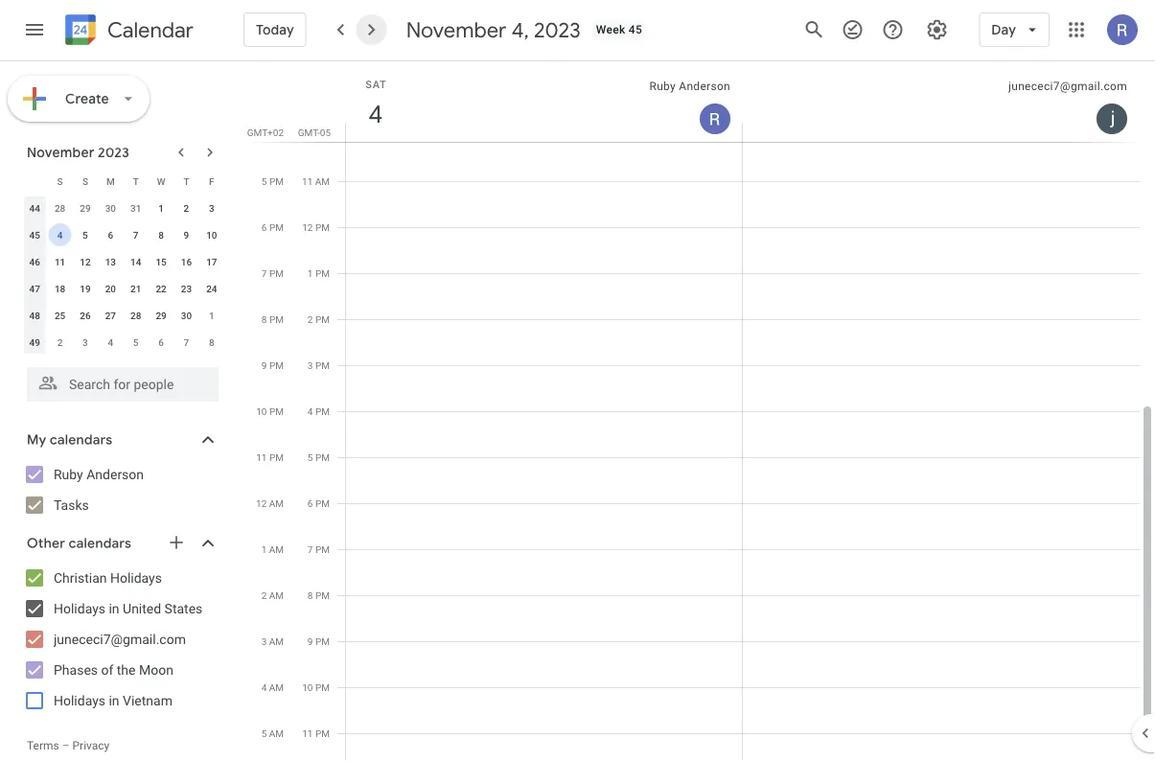 Task type: vqa. For each thing, say whether or not it's contained in the screenshot.
'calendars' for Other calendars
yes



Task type: locate. For each thing, give the bounding box(es) containing it.
29 element
[[150, 304, 173, 327]]

junececi7@gmail.com down day dropdown button
[[1009, 80, 1128, 93]]

anderson inside 4 column header
[[679, 80, 731, 93]]

0 vertical spatial 11 pm
[[256, 452, 284, 463]]

2 up 3 pm on the top of the page
[[308, 314, 313, 325]]

holidays for vietnam
[[54, 693, 105, 709]]

1 horizontal spatial t
[[184, 175, 189, 187]]

2 horizontal spatial 12
[[302, 222, 313, 233]]

4 up 5 am
[[261, 682, 267, 693]]

12
[[302, 222, 313, 233], [80, 256, 91, 268], [256, 498, 267, 509]]

0 horizontal spatial junececi7@gmail.com
[[54, 631, 186, 647]]

am
[[315, 175, 330, 187], [269, 498, 284, 509], [269, 544, 284, 555], [269, 590, 284, 601], [269, 636, 284, 647], [269, 682, 284, 693], [269, 728, 284, 739]]

9 left 3 pm on the top of the page
[[262, 360, 267, 371]]

2 vertical spatial 12
[[256, 498, 267, 509]]

0 horizontal spatial t
[[133, 175, 139, 187]]

calendars up christian holidays
[[69, 535, 131, 552]]

in down phases of the moon
[[109, 693, 119, 709]]

4 left december 5 "element"
[[108, 337, 113, 348]]

28 element
[[124, 304, 147, 327]]

create button
[[8, 76, 149, 122]]

5 inside december 5 "element"
[[133, 337, 139, 348]]

november for november 4, 2023
[[406, 16, 507, 43]]

row group
[[22, 195, 224, 356]]

0 horizontal spatial anderson
[[87, 467, 144, 482]]

am up 5 am
[[269, 682, 284, 693]]

1 vertical spatial in
[[109, 693, 119, 709]]

anderson
[[679, 80, 731, 93], [87, 467, 144, 482]]

0 vertical spatial 9 pm
[[262, 360, 284, 371]]

november for november 2023
[[27, 144, 95, 161]]

1 vertical spatial 10
[[256, 406, 267, 417]]

gmt-
[[298, 127, 320, 138]]

1 vertical spatial 10 pm
[[302, 682, 330, 693]]

2 vertical spatial 9
[[308, 636, 313, 647]]

3 am
[[261, 636, 284, 647]]

0 horizontal spatial 29
[[80, 202, 91, 214]]

my calendars
[[27, 432, 112, 449]]

0 horizontal spatial s
[[57, 175, 63, 187]]

1 vertical spatial 8 pm
[[308, 590, 330, 601]]

30 for october 30 element
[[105, 202, 116, 214]]

0 vertical spatial 10
[[206, 229, 217, 241]]

2023
[[534, 16, 581, 43], [98, 144, 129, 161]]

5 down 4 pm at the bottom left of page
[[308, 452, 313, 463]]

28 for 28 element
[[130, 310, 141, 321]]

0 vertical spatial 6 pm
[[262, 222, 284, 233]]

1 horizontal spatial 45
[[629, 23, 643, 36]]

0 vertical spatial anderson
[[679, 80, 731, 93]]

None search field
[[0, 360, 238, 402]]

3
[[209, 202, 214, 214], [83, 337, 88, 348], [308, 360, 313, 371], [261, 636, 267, 647]]

12 for 12 pm
[[302, 222, 313, 233]]

5 right '4' cell on the top left
[[83, 229, 88, 241]]

holidays in vietnam
[[54, 693, 173, 709]]

0 horizontal spatial ruby anderson
[[54, 467, 144, 482]]

12 down 11 am
[[302, 222, 313, 233]]

settings menu image
[[926, 18, 949, 41]]

junececi7@gmail.com up phases of the moon
[[54, 631, 186, 647]]

phases
[[54, 662, 98, 678]]

0 vertical spatial 12
[[302, 222, 313, 233]]

0 horizontal spatial 6 pm
[[262, 222, 284, 233]]

christian
[[54, 570, 107, 586]]

pm left 4 pm at the bottom left of page
[[269, 406, 284, 417]]

10 pm left 4 pm at the bottom left of page
[[256, 406, 284, 417]]

row containing 48
[[22, 302, 224, 329]]

5 pm
[[262, 175, 284, 187], [308, 452, 330, 463]]

4
[[368, 98, 382, 130], [57, 229, 63, 241], [108, 337, 113, 348], [308, 406, 313, 417], [261, 682, 267, 693]]

9 inside row group
[[184, 229, 189, 241]]

3 down 2 am
[[261, 636, 267, 647]]

2
[[184, 202, 189, 214], [308, 314, 313, 325], [57, 337, 63, 348], [261, 590, 267, 601]]

9 pm
[[262, 360, 284, 371], [308, 636, 330, 647]]

0 vertical spatial 10 pm
[[256, 406, 284, 417]]

7 row from the top
[[22, 329, 224, 356]]

row containing s
[[22, 168, 224, 195]]

1 horizontal spatial 6 pm
[[308, 498, 330, 509]]

2 row from the top
[[22, 195, 224, 222]]

8 right december 1 element on the left top of page
[[262, 314, 267, 325]]

am down 2 am
[[269, 636, 284, 647]]

4 inside december 4 element
[[108, 337, 113, 348]]

17 element
[[200, 250, 223, 273]]

12 right 11 element
[[80, 256, 91, 268]]

0 horizontal spatial 2023
[[98, 144, 129, 161]]

6 right december 5 "element"
[[158, 337, 164, 348]]

1 vertical spatial 11 pm
[[302, 728, 330, 739]]

11 pm up 12 am
[[256, 452, 284, 463]]

sat 4
[[366, 78, 387, 130]]

45 right week
[[629, 23, 643, 36]]

0 horizontal spatial 12
[[80, 256, 91, 268]]

1 horizontal spatial 5 pm
[[308, 452, 330, 463]]

28
[[55, 202, 65, 214], [130, 310, 141, 321]]

other calendars
[[27, 535, 131, 552]]

4 grid
[[245, 61, 1156, 761]]

0 horizontal spatial 9
[[184, 229, 189, 241]]

1 horizontal spatial november
[[406, 16, 507, 43]]

calendar element
[[61, 11, 194, 53]]

s left m
[[82, 175, 88, 187]]

holidays up united
[[110, 570, 162, 586]]

0 vertical spatial 29
[[80, 202, 91, 214]]

1 vertical spatial 30
[[181, 310, 192, 321]]

calendars for other calendars
[[69, 535, 131, 552]]

10 up 17
[[206, 229, 217, 241]]

am for 4 am
[[269, 682, 284, 693]]

5 down gmt+02
[[262, 175, 267, 187]]

28 for 'october 28' 'element'
[[55, 202, 65, 214]]

10 left 4 pm at the bottom left of page
[[256, 406, 267, 417]]

0 vertical spatial in
[[109, 601, 119, 617]]

holidays down phases on the left of the page
[[54, 693, 105, 709]]

am down 4 am on the left of the page
[[269, 728, 284, 739]]

0 horizontal spatial 7 pm
[[262, 268, 284, 279]]

30
[[105, 202, 116, 214], [181, 310, 192, 321]]

2 horizontal spatial 10
[[302, 682, 313, 693]]

10 pm right 4 am on the left of the page
[[302, 682, 330, 693]]

1 vertical spatial 6 pm
[[308, 498, 330, 509]]

7 right december 6 element
[[184, 337, 189, 348]]

ruby inside my calendars list
[[54, 467, 83, 482]]

2 for 2 am
[[261, 590, 267, 601]]

1 horizontal spatial 9
[[262, 360, 267, 371]]

0 horizontal spatial 11 pm
[[256, 452, 284, 463]]

0 horizontal spatial 30
[[105, 202, 116, 214]]

november 2023 grid
[[18, 168, 224, 356]]

11 pm
[[256, 452, 284, 463], [302, 728, 330, 739]]

6 pm left 12 pm
[[262, 222, 284, 233]]

3 right december 2 element
[[83, 337, 88, 348]]

holidays down "christian"
[[54, 601, 105, 617]]

24
[[206, 283, 217, 294]]

18 element
[[48, 277, 72, 300]]

5
[[262, 175, 267, 187], [83, 229, 88, 241], [133, 337, 139, 348], [308, 452, 313, 463], [261, 728, 267, 739]]

s
[[57, 175, 63, 187], [82, 175, 88, 187]]

row containing 44
[[22, 195, 224, 222]]

junececi7@gmail.com inside other calendars list
[[54, 631, 186, 647]]

0 vertical spatial november
[[406, 16, 507, 43]]

13
[[105, 256, 116, 268]]

calendars
[[50, 432, 112, 449], [69, 535, 131, 552]]

12 up 1 am
[[256, 498, 267, 509]]

t left w at the top left
[[133, 175, 139, 187]]

junececi7@gmail.com
[[1009, 80, 1128, 93], [54, 631, 186, 647]]

tasks
[[54, 497, 89, 513]]

0 horizontal spatial ruby
[[54, 467, 83, 482]]

junececi7@gmail.com column header
[[742, 61, 1140, 142]]

30 right october 29 element
[[105, 202, 116, 214]]

pm up 12 am
[[269, 452, 284, 463]]

28 right '27' element
[[130, 310, 141, 321]]

other
[[27, 535, 65, 552]]

1 vertical spatial 29
[[156, 310, 167, 321]]

am down 1 am
[[269, 590, 284, 601]]

4 for december 4 element
[[108, 337, 113, 348]]

25
[[55, 310, 65, 321]]

0 vertical spatial junececi7@gmail.com
[[1009, 80, 1128, 93]]

6 pm right 12 am
[[308, 498, 330, 509]]

0 horizontal spatial 45
[[29, 229, 40, 241]]

3 for 3 pm
[[308, 360, 313, 371]]

7 pm left the 1 pm
[[262, 268, 284, 279]]

ruby inside 4 column header
[[650, 80, 676, 93]]

am up 12 pm
[[315, 175, 330, 187]]

23 element
[[175, 277, 198, 300]]

4 for 4 am
[[261, 682, 267, 693]]

0 horizontal spatial 9 pm
[[262, 360, 284, 371]]

9
[[184, 229, 189, 241], [262, 360, 267, 371], [308, 636, 313, 647]]

28 right 44
[[55, 202, 65, 214]]

1 horizontal spatial 10 pm
[[302, 682, 330, 693]]

1 vertical spatial ruby
[[54, 467, 83, 482]]

23
[[181, 283, 192, 294]]

1 vertical spatial holidays
[[54, 601, 105, 617]]

4 inside sat 4
[[368, 98, 382, 130]]

6 row from the top
[[22, 302, 224, 329]]

21 element
[[124, 277, 147, 300]]

4 column header
[[345, 61, 743, 142]]

1 vertical spatial anderson
[[87, 467, 144, 482]]

december 5 element
[[124, 331, 147, 354]]

10 pm
[[256, 406, 284, 417], [302, 682, 330, 693]]

1 vertical spatial 7 pm
[[308, 544, 330, 555]]

17
[[206, 256, 217, 268]]

2 left december 3 element
[[57, 337, 63, 348]]

1 vertical spatial 9
[[262, 360, 267, 371]]

2023 up m
[[98, 144, 129, 161]]

row group containing 44
[[22, 195, 224, 356]]

–
[[62, 739, 70, 753]]

november 4, 2023
[[406, 16, 581, 43]]

14
[[130, 256, 141, 268]]

45 left '4' cell on the top left
[[29, 229, 40, 241]]

1 right 30 element
[[209, 310, 214, 321]]

29 right 28 element
[[156, 310, 167, 321]]

row containing 47
[[22, 275, 224, 302]]

1 horizontal spatial s
[[82, 175, 88, 187]]

1 horizontal spatial 30
[[181, 310, 192, 321]]

1 vertical spatial 9 pm
[[308, 636, 330, 647]]

am up 2 am
[[269, 544, 284, 555]]

1 vertical spatial junececi7@gmail.com
[[54, 631, 186, 647]]

4 down 3 pm on the top of the page
[[308, 406, 313, 417]]

pm left 2 pm
[[269, 314, 284, 325]]

9 left 10 element
[[184, 229, 189, 241]]

1 vertical spatial 45
[[29, 229, 40, 241]]

in left united
[[109, 601, 119, 617]]

row
[[22, 168, 224, 195], [22, 195, 224, 222], [22, 222, 224, 248], [22, 248, 224, 275], [22, 275, 224, 302], [22, 302, 224, 329], [22, 329, 224, 356]]

7
[[133, 229, 139, 241], [262, 268, 267, 279], [184, 337, 189, 348], [308, 544, 313, 555]]

3 row from the top
[[22, 222, 224, 248]]

26 element
[[74, 304, 97, 327]]

19
[[80, 283, 91, 294]]

6 pm
[[262, 222, 284, 233], [308, 498, 330, 509]]

12 for 12
[[80, 256, 91, 268]]

0 vertical spatial 5 pm
[[262, 175, 284, 187]]

1 horizontal spatial ruby
[[650, 80, 676, 93]]

1 vertical spatial november
[[27, 144, 95, 161]]

28 inside 'element'
[[55, 202, 65, 214]]

states
[[165, 601, 203, 617]]

8 pm right 2 am
[[308, 590, 330, 601]]

row containing 49
[[22, 329, 224, 356]]

the
[[117, 662, 136, 678]]

1 vertical spatial 12
[[80, 256, 91, 268]]

christian holidays
[[54, 570, 162, 586]]

ruby anderson inside my calendars list
[[54, 467, 144, 482]]

29 right 'october 28' 'element'
[[80, 202, 91, 214]]

0 vertical spatial calendars
[[50, 432, 112, 449]]

45
[[629, 23, 643, 36], [29, 229, 40, 241]]

Search for people text field
[[38, 367, 207, 402]]

1 horizontal spatial 11 pm
[[302, 728, 330, 739]]

am for 11 am
[[315, 175, 330, 187]]

december 4 element
[[99, 331, 122, 354]]

pm up 2 pm
[[315, 268, 330, 279]]

0 horizontal spatial november
[[27, 144, 95, 161]]

14 element
[[124, 250, 147, 273]]

0 horizontal spatial 28
[[55, 202, 65, 214]]

15 element
[[150, 250, 173, 273]]

4 cell
[[47, 222, 73, 248]]

privacy
[[72, 739, 110, 753]]

1 horizontal spatial 10
[[256, 406, 267, 417]]

1 horizontal spatial 8 pm
[[308, 590, 330, 601]]

1 for 1 am
[[261, 544, 267, 555]]

2 in from the top
[[109, 693, 119, 709]]

november up 'october 28' 'element'
[[27, 144, 95, 161]]

10 right 4 am on the left of the page
[[302, 682, 313, 693]]

9 right 3 am
[[308, 636, 313, 647]]

5 am
[[261, 728, 284, 739]]

2023 right 4,
[[534, 16, 581, 43]]

0 vertical spatial 28
[[55, 202, 65, 214]]

30 right 29 element
[[181, 310, 192, 321]]

05
[[320, 127, 331, 138]]

8
[[158, 229, 164, 241], [262, 314, 267, 325], [209, 337, 214, 348], [308, 590, 313, 601]]

december 8 element
[[200, 331, 223, 354]]

november left 4,
[[406, 16, 507, 43]]

ruby anderson
[[650, 80, 731, 93], [54, 467, 144, 482]]

0 horizontal spatial 10
[[206, 229, 217, 241]]

11 am
[[302, 175, 330, 187]]

3 pm
[[308, 360, 330, 371]]

1 horizontal spatial anderson
[[679, 80, 731, 93]]

1 in from the top
[[109, 601, 119, 617]]

0 vertical spatial 9
[[184, 229, 189, 241]]

my calendars button
[[4, 425, 238, 456]]

4 down sat
[[368, 98, 382, 130]]

holidays
[[110, 570, 162, 586], [54, 601, 105, 617], [54, 693, 105, 709]]

1 horizontal spatial 29
[[156, 310, 167, 321]]

46
[[29, 256, 40, 268]]

1 vertical spatial calendars
[[69, 535, 131, 552]]

0 vertical spatial 30
[[105, 202, 116, 214]]

25 element
[[48, 304, 72, 327]]

pm right 12 am
[[315, 498, 330, 509]]

13 element
[[99, 250, 122, 273]]

2 vertical spatial 10
[[302, 682, 313, 693]]

1 vertical spatial ruby anderson
[[54, 467, 144, 482]]

9 pm right 3 am
[[308, 636, 330, 647]]

4 for 4 pm
[[308, 406, 313, 417]]

other calendars button
[[4, 528, 238, 559]]

0 vertical spatial ruby anderson
[[650, 80, 731, 93]]

1 horizontal spatial 12
[[256, 498, 267, 509]]

1 horizontal spatial 28
[[130, 310, 141, 321]]

1 row from the top
[[22, 168, 224, 195]]

saturday, november 4 element
[[354, 92, 398, 136]]

27 element
[[99, 304, 122, 327]]

0 vertical spatial ruby
[[650, 80, 676, 93]]

2 vertical spatial holidays
[[54, 693, 105, 709]]

0 horizontal spatial 10 pm
[[256, 406, 284, 417]]

8 pm left 2 pm
[[262, 314, 284, 325]]

pm
[[269, 175, 284, 187], [269, 222, 284, 233], [315, 222, 330, 233], [269, 268, 284, 279], [315, 268, 330, 279], [269, 314, 284, 325], [315, 314, 330, 325], [269, 360, 284, 371], [315, 360, 330, 371], [269, 406, 284, 417], [315, 406, 330, 417], [269, 452, 284, 463], [315, 452, 330, 463], [315, 498, 330, 509], [315, 544, 330, 555], [315, 590, 330, 601], [315, 636, 330, 647], [315, 682, 330, 693], [315, 728, 330, 739]]

today button
[[244, 7, 307, 53]]

1 horizontal spatial junececi7@gmail.com
[[1009, 80, 1128, 93]]

11 right 46 at the top left
[[55, 256, 65, 268]]

holidays for united
[[54, 601, 105, 617]]

11 up 12 pm
[[302, 175, 313, 187]]

1
[[158, 202, 164, 214], [308, 268, 313, 279], [209, 310, 214, 321], [261, 544, 267, 555]]

0 vertical spatial 8 pm
[[262, 314, 284, 325]]

11 pm right 5 am
[[302, 728, 330, 739]]

7 pm right 1 am
[[308, 544, 330, 555]]

1 down 12 am
[[261, 544, 267, 555]]

5 pm left 11 am
[[262, 175, 284, 187]]

4 row from the top
[[22, 248, 224, 275]]

s up 'october 28' 'element'
[[57, 175, 63, 187]]

4 pm
[[308, 406, 330, 417]]

5 row from the top
[[22, 275, 224, 302]]

1 for december 1 element on the left top of page
[[209, 310, 214, 321]]

4 down 'october 28' 'element'
[[57, 229, 63, 241]]

2 pm
[[308, 314, 330, 325]]

29
[[80, 202, 91, 214], [156, 310, 167, 321]]

7 pm
[[262, 268, 284, 279], [308, 544, 330, 555]]

pm right 2 am
[[315, 590, 330, 601]]

29 for 29 element
[[156, 310, 167, 321]]

12 inside "november 2023" grid
[[80, 256, 91, 268]]

1 horizontal spatial ruby anderson
[[650, 80, 731, 93]]

am for 3 am
[[269, 636, 284, 647]]

holidays in united states
[[54, 601, 203, 617]]

5 pm down 4 pm at the bottom left of page
[[308, 452, 330, 463]]

9 pm left 3 pm on the top of the page
[[262, 360, 284, 371]]

am up 1 am
[[269, 498, 284, 509]]

1 vertical spatial 28
[[130, 310, 141, 321]]

1 for 1 pm
[[308, 268, 313, 279]]

0 vertical spatial 2023
[[534, 16, 581, 43]]



Task type: describe. For each thing, give the bounding box(es) containing it.
of
[[101, 662, 113, 678]]

pm right 3 am
[[315, 636, 330, 647]]

terms – privacy
[[27, 739, 110, 753]]

am for 1 am
[[269, 544, 284, 555]]

20 element
[[99, 277, 122, 300]]

row containing 46
[[22, 248, 224, 275]]

october 28 element
[[48, 197, 72, 220]]

calendars for my calendars
[[50, 432, 112, 449]]

3 for 3 am
[[261, 636, 267, 647]]

7 right 17 element
[[262, 268, 267, 279]]

pm left 12 pm
[[269, 222, 284, 233]]

my
[[27, 432, 46, 449]]

6 right 12 am
[[308, 498, 313, 509]]

6 down october 30 element
[[108, 229, 113, 241]]

1 horizontal spatial 2023
[[534, 16, 581, 43]]

gmt+02
[[247, 127, 284, 138]]

30 element
[[175, 304, 198, 327]]

44
[[29, 202, 40, 214]]

5 down 4 am on the left of the page
[[261, 728, 267, 739]]

in for vietnam
[[109, 693, 119, 709]]

december 6 element
[[150, 331, 173, 354]]

1 right october 31 element
[[158, 202, 164, 214]]

1 t from the left
[[133, 175, 139, 187]]

27
[[105, 310, 116, 321]]

2 s from the left
[[82, 175, 88, 187]]

pm left 3 pm on the top of the page
[[269, 360, 284, 371]]

terms link
[[27, 739, 59, 753]]

december 3 element
[[74, 331, 97, 354]]

december 7 element
[[175, 331, 198, 354]]

2 horizontal spatial 9
[[308, 636, 313, 647]]

pm right 5 am
[[315, 728, 330, 739]]

w
[[157, 175, 165, 187]]

20
[[105, 283, 116, 294]]

in for united
[[109, 601, 119, 617]]

privacy link
[[72, 739, 110, 753]]

16 element
[[175, 250, 198, 273]]

12 for 12 am
[[256, 498, 267, 509]]

0 horizontal spatial 5 pm
[[262, 175, 284, 187]]

pm up 3 pm on the top of the page
[[315, 314, 330, 325]]

1 am
[[261, 544, 284, 555]]

2 for december 2 element
[[57, 337, 63, 348]]

my calendars list
[[4, 459, 238, 521]]

1 vertical spatial 2023
[[98, 144, 129, 161]]

11 inside row
[[55, 256, 65, 268]]

november 2023
[[27, 144, 129, 161]]

49
[[29, 337, 40, 348]]

ruby anderson inside 4 column header
[[650, 80, 731, 93]]

12 element
[[74, 250, 97, 273]]

main drawer image
[[23, 18, 46, 41]]

29 for october 29 element
[[80, 202, 91, 214]]

m
[[106, 175, 115, 187]]

0 vertical spatial holidays
[[110, 570, 162, 586]]

22
[[156, 283, 167, 294]]

2 right october 31 element
[[184, 202, 189, 214]]

2 for 2 pm
[[308, 314, 313, 325]]

united
[[123, 601, 161, 617]]

calendar
[[107, 17, 194, 44]]

december 1 element
[[200, 304, 223, 327]]

3 down f
[[209, 202, 214, 214]]

day
[[992, 21, 1016, 38]]

19 element
[[74, 277, 97, 300]]

21
[[130, 283, 141, 294]]

11 right 5 am
[[302, 728, 313, 739]]

6 left 12 pm
[[262, 222, 267, 233]]

december 2 element
[[48, 331, 72, 354]]

15
[[156, 256, 167, 268]]

16
[[181, 256, 192, 268]]

vietnam
[[123, 693, 173, 709]]

am for 12 am
[[269, 498, 284, 509]]

12 am
[[256, 498, 284, 509]]

8 up 15 element
[[158, 229, 164, 241]]

pm up the 1 pm
[[315, 222, 330, 233]]

pm left 11 am
[[269, 175, 284, 187]]

2 am
[[261, 590, 284, 601]]

1 horizontal spatial 9 pm
[[308, 636, 330, 647]]

day button
[[979, 7, 1050, 53]]

4 am
[[261, 682, 284, 693]]

today
[[256, 21, 294, 38]]

8 right december 7 element
[[209, 337, 214, 348]]

48
[[29, 310, 40, 321]]

22 element
[[150, 277, 173, 300]]

24 element
[[200, 277, 223, 300]]

10 inside "november 2023" grid
[[206, 229, 217, 241]]

other calendars list
[[4, 563, 238, 716]]

11 up 12 am
[[256, 452, 267, 463]]

anderson inside my calendars list
[[87, 467, 144, 482]]

week 45
[[596, 23, 643, 36]]

terms
[[27, 739, 59, 753]]

1 s from the left
[[57, 175, 63, 187]]

calendar heading
[[104, 17, 194, 44]]

1 horizontal spatial 7 pm
[[308, 544, 330, 555]]

26
[[80, 310, 91, 321]]

8 right 2 am
[[308, 590, 313, 601]]

12 pm
[[302, 222, 330, 233]]

7 right 1 am
[[308, 544, 313, 555]]

18
[[55, 283, 65, 294]]

junececi7@gmail.com inside column header
[[1009, 80, 1128, 93]]

f
[[209, 175, 214, 187]]

gmt-05
[[298, 127, 331, 138]]

create
[[65, 90, 109, 107]]

31
[[130, 202, 141, 214]]

october 29 element
[[74, 197, 97, 220]]

october 31 element
[[124, 197, 147, 220]]

pm down 4 pm at the bottom left of page
[[315, 452, 330, 463]]

am for 5 am
[[269, 728, 284, 739]]

pm right 4 am on the left of the page
[[315, 682, 330, 693]]

7 up the 14 element
[[133, 229, 139, 241]]

sat
[[366, 78, 387, 90]]

0 horizontal spatial 8 pm
[[262, 314, 284, 325]]

pm left the 1 pm
[[269, 268, 284, 279]]

week
[[596, 23, 626, 36]]

add other calendars image
[[167, 533, 186, 552]]

0 vertical spatial 7 pm
[[262, 268, 284, 279]]

pm right 1 am
[[315, 544, 330, 555]]

10 element
[[200, 223, 223, 246]]

phases of the moon
[[54, 662, 173, 678]]

pm down 2 pm
[[315, 360, 330, 371]]

1 pm
[[308, 268, 330, 279]]

47
[[29, 283, 40, 294]]

moon
[[139, 662, 173, 678]]

pm down 3 pm on the top of the page
[[315, 406, 330, 417]]

row containing 45
[[22, 222, 224, 248]]

4,
[[512, 16, 529, 43]]

october 30 element
[[99, 197, 122, 220]]

30 for 30 element
[[181, 310, 192, 321]]

2 t from the left
[[184, 175, 189, 187]]

45 inside row group
[[29, 229, 40, 241]]

0 vertical spatial 45
[[629, 23, 643, 36]]

row group inside "november 2023" grid
[[22, 195, 224, 356]]

3 for december 3 element
[[83, 337, 88, 348]]

4 inside '4' cell
[[57, 229, 63, 241]]

11 element
[[48, 250, 72, 273]]

am for 2 am
[[269, 590, 284, 601]]

1 vertical spatial 5 pm
[[308, 452, 330, 463]]



